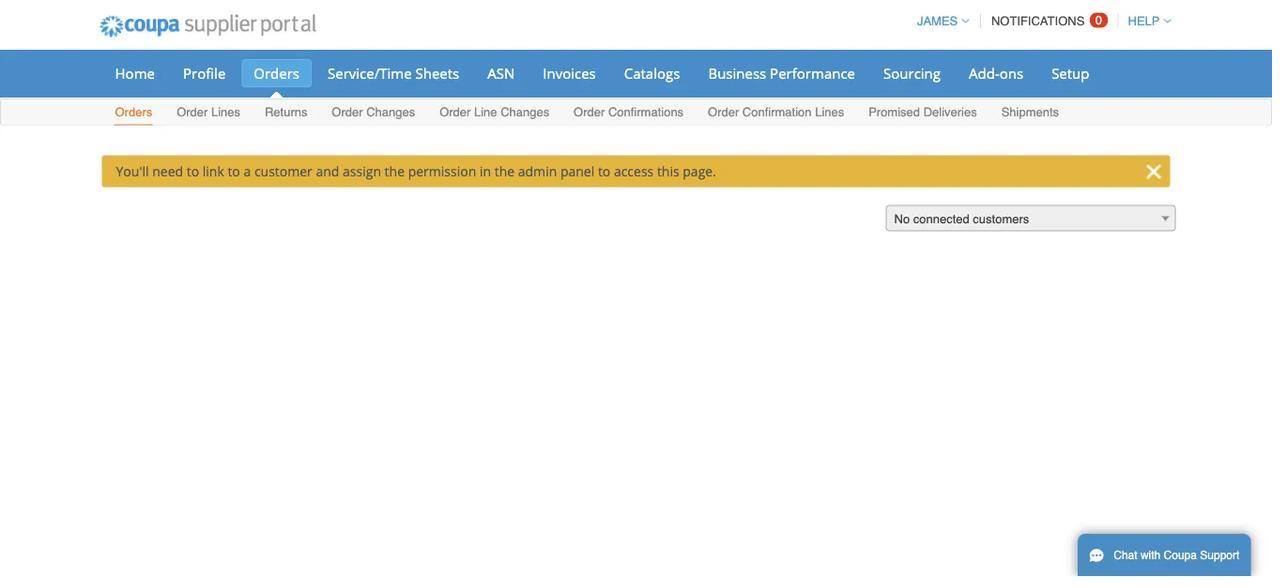 Task type: describe. For each thing, give the bounding box(es) containing it.
orders for orders link to the left
[[115, 105, 152, 119]]

add-ons link
[[957, 59, 1036, 87]]

order confirmation lines
[[708, 105, 845, 119]]

order for order confirmation lines
[[708, 105, 740, 119]]

0
[[1096, 13, 1103, 27]]

add-
[[969, 63, 1000, 83]]

navigation containing notifications 0
[[909, 3, 1172, 39]]

order for order line changes
[[440, 105, 471, 119]]

order changes
[[332, 105, 415, 119]]

2 changes from the left
[[501, 105, 550, 119]]

business
[[709, 63, 767, 83]]

add-ons
[[969, 63, 1024, 83]]

service/time sheets link
[[316, 59, 472, 87]]

returns
[[265, 105, 308, 119]]

3 to from the left
[[598, 163, 611, 180]]

catalogs
[[624, 63, 681, 83]]

deliveries
[[924, 105, 978, 119]]

asn link
[[476, 59, 527, 87]]

line
[[474, 105, 497, 119]]

this
[[657, 163, 680, 180]]

coupa supplier portal image
[[87, 3, 329, 50]]

link
[[203, 163, 224, 180]]

service/time sheets
[[328, 63, 460, 83]]

sourcing
[[884, 63, 941, 83]]

setup
[[1052, 63, 1090, 83]]

order line changes link
[[439, 101, 551, 125]]

admin
[[518, 163, 557, 180]]

order for order changes
[[332, 105, 363, 119]]

james link
[[909, 14, 970, 28]]

asn
[[488, 63, 515, 83]]

notifications
[[992, 14, 1085, 28]]

permission
[[408, 163, 477, 180]]

chat with coupa support button
[[1078, 535, 1252, 578]]

order for order lines
[[177, 105, 208, 119]]

you'll need to link to a customer and assign the permission in the admin panel to access this page.
[[116, 163, 717, 180]]

1 to from the left
[[187, 163, 199, 180]]

service/time
[[328, 63, 412, 83]]

profile link
[[171, 59, 238, 87]]

you'll
[[116, 163, 149, 180]]

sheets
[[416, 63, 460, 83]]

order lines
[[177, 105, 241, 119]]

0 horizontal spatial orders link
[[114, 101, 153, 125]]

access
[[614, 163, 654, 180]]

coupa
[[1164, 550, 1198, 563]]

in
[[480, 163, 491, 180]]



Task type: locate. For each thing, give the bounding box(es) containing it.
confirmation
[[743, 105, 812, 119]]

orders link down home link
[[114, 101, 153, 125]]

order confirmations
[[574, 105, 684, 119]]

lines inside "order lines" link
[[211, 105, 241, 119]]

page.
[[683, 163, 717, 180]]

promised deliveries link
[[868, 101, 979, 125]]

and
[[316, 163, 340, 180]]

assign
[[343, 163, 381, 180]]

order lines link
[[176, 101, 241, 125]]

1 the from the left
[[385, 163, 405, 180]]

orders link
[[242, 59, 312, 87], [114, 101, 153, 125]]

0 horizontal spatial changes
[[367, 105, 415, 119]]

1 lines from the left
[[211, 105, 241, 119]]

1 horizontal spatial lines
[[816, 105, 845, 119]]

home link
[[103, 59, 167, 87]]

5 order from the left
[[708, 105, 740, 119]]

0 vertical spatial orders
[[254, 63, 300, 83]]

lines down performance
[[816, 105, 845, 119]]

order
[[177, 105, 208, 119], [332, 105, 363, 119], [440, 105, 471, 119], [574, 105, 605, 119], [708, 105, 740, 119]]

business performance
[[709, 63, 856, 83]]

0 horizontal spatial to
[[187, 163, 199, 180]]

3 order from the left
[[440, 105, 471, 119]]

business performance link
[[696, 59, 868, 87]]

performance
[[770, 63, 856, 83]]

promised
[[869, 105, 921, 119]]

order down profile link
[[177, 105, 208, 119]]

lines inside order confirmation lines link
[[816, 105, 845, 119]]

to right panel
[[598, 163, 611, 180]]

catalogs link
[[612, 59, 693, 87]]

1 horizontal spatial orders link
[[242, 59, 312, 87]]

lines
[[211, 105, 241, 119], [816, 105, 845, 119]]

0 horizontal spatial orders
[[115, 105, 152, 119]]

help link
[[1120, 14, 1172, 28]]

orders up returns
[[254, 63, 300, 83]]

home
[[115, 63, 155, 83]]

changes down 'service/time sheets' link
[[367, 105, 415, 119]]

order left the line
[[440, 105, 471, 119]]

orders down home link
[[115, 105, 152, 119]]

orders link up returns
[[242, 59, 312, 87]]

sourcing link
[[872, 59, 954, 87]]

0 horizontal spatial the
[[385, 163, 405, 180]]

order down invoices link
[[574, 105, 605, 119]]

0 horizontal spatial lines
[[211, 105, 241, 119]]

1 vertical spatial orders link
[[114, 101, 153, 125]]

1 vertical spatial orders
[[115, 105, 152, 119]]

support
[[1201, 550, 1240, 563]]

2 horizontal spatial to
[[598, 163, 611, 180]]

navigation
[[909, 3, 1172, 39]]

setup link
[[1040, 59, 1102, 87]]

order inside 'link'
[[332, 105, 363, 119]]

order line changes
[[440, 105, 550, 119]]

1 horizontal spatial to
[[228, 163, 240, 180]]

shipments link
[[1001, 101, 1061, 125]]

0 vertical spatial orders link
[[242, 59, 312, 87]]

the right in
[[495, 163, 515, 180]]

need
[[152, 163, 183, 180]]

confirmations
[[609, 105, 684, 119]]

ons
[[1000, 63, 1024, 83]]

shipments
[[1002, 105, 1060, 119]]

notifications 0
[[992, 13, 1103, 28]]

1 order from the left
[[177, 105, 208, 119]]

2 order from the left
[[332, 105, 363, 119]]

chat with coupa support
[[1114, 550, 1240, 563]]

1 horizontal spatial orders
[[254, 63, 300, 83]]

panel
[[561, 163, 595, 180]]

order changes link
[[331, 101, 416, 125]]

order down service/time
[[332, 105, 363, 119]]

orders for the topmost orders link
[[254, 63, 300, 83]]

2 lines from the left
[[816, 105, 845, 119]]

changes
[[367, 105, 415, 119], [501, 105, 550, 119]]

profile
[[183, 63, 226, 83]]

returns link
[[264, 101, 309, 125]]

2 to from the left
[[228, 163, 240, 180]]

4 order from the left
[[574, 105, 605, 119]]

with
[[1141, 550, 1161, 563]]

order for order confirmations
[[574, 105, 605, 119]]

order down the business
[[708, 105, 740, 119]]

a
[[244, 163, 251, 180]]

1 horizontal spatial the
[[495, 163, 515, 180]]

invoices link
[[531, 59, 608, 87]]

1 changes from the left
[[367, 105, 415, 119]]

2 the from the left
[[495, 163, 515, 180]]

1 horizontal spatial changes
[[501, 105, 550, 119]]

to left link
[[187, 163, 199, 180]]

orders
[[254, 63, 300, 83], [115, 105, 152, 119]]

order confirmation lines link
[[707, 101, 846, 125]]

changes right the line
[[501, 105, 550, 119]]

chat
[[1114, 550, 1138, 563]]

customer
[[254, 163, 313, 180]]

invoices
[[543, 63, 596, 83]]

to
[[187, 163, 199, 180], [228, 163, 240, 180], [598, 163, 611, 180]]

the right assign
[[385, 163, 405, 180]]

lines down profile link
[[211, 105, 241, 119]]

order confirmations link
[[573, 101, 685, 125]]

help
[[1129, 14, 1161, 28]]

the
[[385, 163, 405, 180], [495, 163, 515, 180]]

to left "a"
[[228, 163, 240, 180]]

promised deliveries
[[869, 105, 978, 119]]

james
[[918, 14, 958, 28]]

changes inside 'link'
[[367, 105, 415, 119]]



Task type: vqa. For each thing, say whether or not it's contained in the screenshot.
exclusive
no



